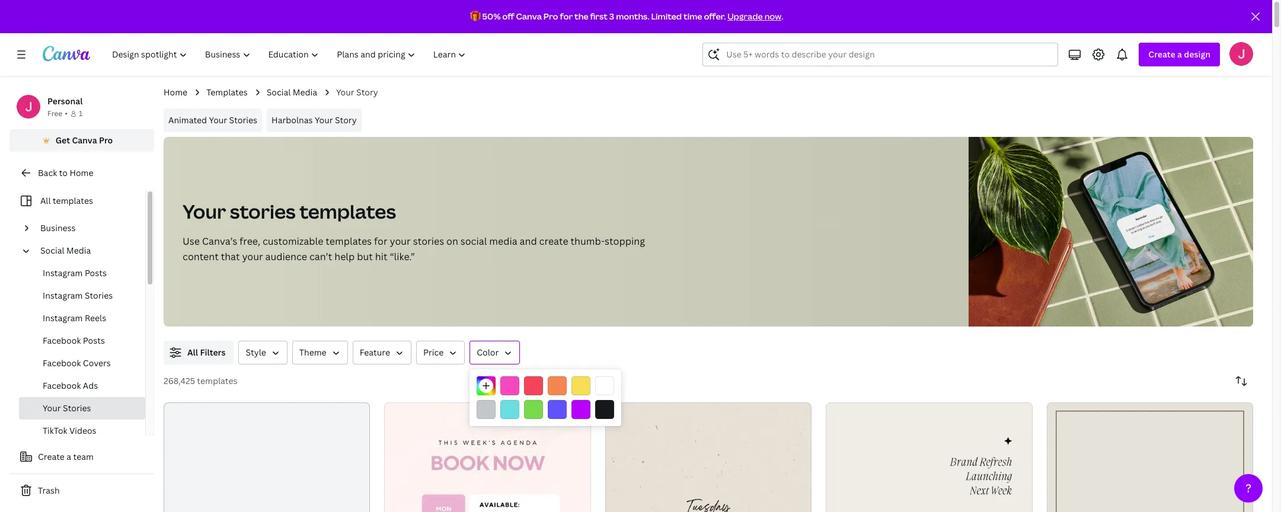 Task type: vqa. For each thing, say whether or not it's contained in the screenshot.
top AU, BR, CENTRAL_AM, EU, IN, JP, NZ, RU, SEA, SOUTH_AM
no



Task type: locate. For each thing, give the bounding box(es) containing it.
all templates
[[40, 195, 93, 206]]

media for social media link to the left
[[66, 245, 91, 256]]

all for all filters
[[187, 347, 198, 358]]

2 vertical spatial instagram
[[43, 312, 83, 324]]

instagram up instagram stories
[[43, 267, 83, 279]]

for
[[560, 11, 573, 22], [374, 235, 388, 248]]

animated
[[168, 114, 207, 126]]

0 vertical spatial create
[[1149, 49, 1176, 60]]

0 vertical spatial facebook
[[43, 335, 81, 346]]

1 horizontal spatial create
[[1149, 49, 1176, 60]]

all inside button
[[187, 347, 198, 358]]

social media link up the harbolnas
[[267, 86, 317, 99]]

create a design
[[1149, 49, 1211, 60]]

1 horizontal spatial media
[[293, 87, 317, 98]]

your
[[336, 87, 354, 98], [209, 114, 227, 126], [315, 114, 333, 126], [183, 199, 226, 224], [43, 403, 61, 414]]

1 vertical spatial create
[[38, 451, 65, 462]]

months.
[[616, 11, 650, 22]]

your up harbolnas your story
[[336, 87, 354, 98]]

1 instagram from the top
[[43, 267, 83, 279]]

0 vertical spatial stories
[[230, 199, 296, 224]]

1 vertical spatial posts
[[83, 335, 105, 346]]

stories up free,
[[230, 199, 296, 224]]

#fed958 image
[[572, 376, 591, 395], [572, 376, 591, 395]]

facebook up the 'facebook ads'
[[43, 358, 81, 369]]

1 facebook from the top
[[43, 335, 81, 346]]

1 horizontal spatial home
[[164, 87, 187, 98]]

None search field
[[703, 43, 1059, 66]]

create
[[1149, 49, 1176, 60], [38, 451, 65, 462]]

posts for instagram posts
[[85, 267, 107, 279]]

1 vertical spatial media
[[66, 245, 91, 256]]

all down back
[[40, 195, 51, 206]]

0 horizontal spatial stories
[[230, 199, 296, 224]]

Search search field
[[727, 43, 1051, 66]]

0 vertical spatial instagram
[[43, 267, 83, 279]]

#c1c6cb image
[[477, 400, 496, 419]]

the
[[574, 11, 589, 22]]

posts inside instagram posts link
[[85, 267, 107, 279]]

instagram stories link
[[19, 285, 145, 307]]

create down the tiktok
[[38, 451, 65, 462]]

#fd5152 image
[[524, 376, 543, 395]]

0 horizontal spatial social
[[40, 245, 64, 256]]

create a design button
[[1139, 43, 1220, 66]]

templates
[[53, 195, 93, 206], [300, 199, 396, 224], [326, 235, 372, 248], [197, 375, 237, 387]]

1 vertical spatial facebook
[[43, 358, 81, 369]]

facebook for facebook posts
[[43, 335, 81, 346]]

1 horizontal spatial a
[[1178, 49, 1182, 60]]

home
[[164, 87, 187, 98], [70, 167, 93, 178]]

instagram for instagram posts
[[43, 267, 83, 279]]

"like."
[[390, 250, 415, 263]]

2 vertical spatial stories
[[63, 403, 91, 414]]

1 horizontal spatial all
[[187, 347, 198, 358]]

pink minimalist book now availability nail salon instagram story image
[[384, 403, 591, 512]]

media up instagram posts
[[66, 245, 91, 256]]

0 horizontal spatial for
[[374, 235, 388, 248]]

instagram posts
[[43, 267, 107, 279]]

stories down facebook ads 'link'
[[63, 403, 91, 414]]

create inside dropdown button
[[1149, 49, 1176, 60]]

back
[[38, 167, 57, 178]]

#15181b image
[[595, 400, 614, 419], [595, 400, 614, 419]]

free,
[[240, 235, 260, 248]]

#fe884c image
[[548, 376, 567, 395], [548, 376, 567, 395]]

feature
[[360, 347, 390, 358]]

media
[[293, 87, 317, 98], [66, 245, 91, 256]]

templates
[[206, 87, 248, 98]]

0 horizontal spatial all
[[40, 195, 51, 206]]

your
[[390, 235, 411, 248], [242, 250, 263, 263]]

0 horizontal spatial pro
[[99, 135, 113, 146]]

0 horizontal spatial canva
[[72, 135, 97, 146]]

can't
[[309, 250, 332, 263]]

social down business
[[40, 245, 64, 256]]

🎁 50% off canva pro for the first 3 months. limited time offer. upgrade now .
[[470, 11, 783, 22]]

style button
[[239, 341, 287, 365]]

a inside button
[[67, 451, 71, 462]]

1 vertical spatial instagram
[[43, 290, 83, 301]]

facebook for facebook covers
[[43, 358, 81, 369]]

pro up back to home 'link'
[[99, 135, 113, 146]]

a left design
[[1178, 49, 1182, 60]]

1 horizontal spatial social media
[[267, 87, 317, 98]]

facebook ads
[[43, 380, 98, 391]]

tiktok videos
[[43, 425, 96, 436]]

facebook inside 'link'
[[43, 380, 81, 391]]

customizable
[[263, 235, 323, 248]]

1 horizontal spatial canva
[[516, 11, 542, 22]]

social media up the harbolnas
[[267, 87, 317, 98]]

use
[[183, 235, 200, 248]]

#c1c6cb image
[[477, 400, 496, 419]]

social
[[461, 235, 487, 248]]

3 facebook from the top
[[43, 380, 81, 391]]

instagram up instagram reels
[[43, 290, 83, 301]]

1 vertical spatial your
[[242, 250, 263, 263]]

1 horizontal spatial stories
[[413, 235, 444, 248]]

home up animated
[[164, 87, 187, 98]]

0 vertical spatial your
[[390, 235, 411, 248]]

create left design
[[1149, 49, 1176, 60]]

instagram posts link
[[19, 262, 145, 285]]

1 horizontal spatial social
[[267, 87, 291, 98]]

0 horizontal spatial home
[[70, 167, 93, 178]]

pro left the at the top
[[544, 11, 558, 22]]

create a team button
[[9, 445, 154, 469]]

1 vertical spatial stories
[[413, 235, 444, 248]]

media up harbolnas your story
[[293, 87, 317, 98]]

a inside dropdown button
[[1178, 49, 1182, 60]]

stories for your stories
[[63, 403, 91, 414]]

0 vertical spatial for
[[560, 11, 573, 22]]

your up "like."
[[390, 235, 411, 248]]

0 vertical spatial posts
[[85, 267, 107, 279]]

social media link up instagram posts
[[36, 240, 138, 262]]

0 vertical spatial canva
[[516, 11, 542, 22]]

1 vertical spatial home
[[70, 167, 93, 178]]

posts down reels on the left of the page
[[83, 335, 105, 346]]

0 vertical spatial social
[[267, 87, 291, 98]]

james peterson image
[[1230, 42, 1253, 66]]

facebook inside "link"
[[43, 335, 81, 346]]

#55dbe0 image
[[500, 400, 519, 419], [500, 400, 519, 419]]

add a new color image
[[477, 376, 496, 395], [477, 376, 496, 395]]

business link
[[36, 217, 138, 240]]

instagram reels link
[[19, 307, 145, 330]]

0 vertical spatial a
[[1178, 49, 1182, 60]]

create
[[539, 235, 568, 248]]

a left team
[[67, 451, 71, 462]]

1 vertical spatial social media link
[[36, 240, 138, 262]]

all
[[40, 195, 51, 206], [187, 347, 198, 358]]

stories for instagram stories
[[85, 290, 113, 301]]

2 vertical spatial facebook
[[43, 380, 81, 391]]

#b612fb image
[[572, 400, 591, 419]]

#4a66fb image
[[548, 400, 567, 419]]

0 horizontal spatial social media link
[[36, 240, 138, 262]]

#74d353 image
[[524, 400, 543, 419]]

1 horizontal spatial for
[[560, 11, 573, 22]]

on
[[446, 235, 458, 248]]

stories inside use canva's free, customizable templates for your stories on social media and create thumb-stopping content that your audience can't help but hit "like."
[[413, 235, 444, 248]]

get
[[56, 135, 70, 146]]

all left 'filters'
[[187, 347, 198, 358]]

facebook posts
[[43, 335, 105, 346]]

social for right social media link
[[267, 87, 291, 98]]

posts inside facebook posts "link"
[[83, 335, 105, 346]]

social
[[267, 87, 291, 98], [40, 245, 64, 256]]

audience
[[265, 250, 307, 263]]

stories
[[230, 199, 296, 224], [413, 235, 444, 248]]

home right 'to'
[[70, 167, 93, 178]]

#ffffff image
[[595, 376, 614, 395], [595, 376, 614, 395]]

0 vertical spatial social media link
[[267, 86, 317, 99]]

thumb-
[[571, 235, 605, 248]]

for inside use canva's free, customizable templates for your stories on social media and create thumb-stopping content that your audience can't help but hit "like."
[[374, 235, 388, 248]]

top level navigation element
[[104, 43, 476, 66]]

but
[[357, 250, 373, 263]]

1 vertical spatial a
[[67, 451, 71, 462]]

3 instagram from the top
[[43, 312, 83, 324]]

0 vertical spatial stories
[[229, 114, 257, 126]]

facebook down instagram reels
[[43, 335, 81, 346]]

stories left on
[[413, 235, 444, 248]]

create inside button
[[38, 451, 65, 462]]

2 instagram from the top
[[43, 290, 83, 301]]

for left the at the top
[[560, 11, 573, 22]]

beige minimalistic modern coming soon launch instagram story image
[[826, 403, 1033, 512]]

limited
[[651, 11, 682, 22]]

for up the hit
[[374, 235, 388, 248]]

1 vertical spatial all
[[187, 347, 198, 358]]

1 vertical spatial social media
[[40, 245, 91, 256]]

canva inside "button"
[[72, 135, 97, 146]]

home link
[[164, 86, 187, 99]]

canva right the off
[[516, 11, 542, 22]]

stories up reels on the left of the page
[[85, 290, 113, 301]]

0 horizontal spatial media
[[66, 245, 91, 256]]

social for social media link to the left
[[40, 245, 64, 256]]

1 vertical spatial social
[[40, 245, 64, 256]]

social media down business
[[40, 245, 91, 256]]

facebook up your stories
[[43, 380, 81, 391]]

1 vertical spatial stories
[[85, 290, 113, 301]]

1 horizontal spatial social media link
[[267, 86, 317, 99]]

posts up instagram stories link
[[85, 267, 107, 279]]

time
[[684, 11, 702, 22]]

0 horizontal spatial social media
[[40, 245, 91, 256]]

videos
[[69, 425, 96, 436]]

1 vertical spatial pro
[[99, 135, 113, 146]]

0 vertical spatial media
[[293, 87, 317, 98]]

stories
[[229, 114, 257, 126], [85, 290, 113, 301], [63, 403, 91, 414]]

1 vertical spatial canva
[[72, 135, 97, 146]]

your up use
[[183, 199, 226, 224]]

off
[[502, 11, 514, 22]]

social media link
[[267, 86, 317, 99], [36, 240, 138, 262]]

0 horizontal spatial create
[[38, 451, 65, 462]]

stories down templates link
[[229, 114, 257, 126]]

Sort by button
[[1230, 369, 1253, 393]]

0 vertical spatial pro
[[544, 11, 558, 22]]

0 vertical spatial social media
[[267, 87, 317, 98]]

instagram for instagram reels
[[43, 312, 83, 324]]

canva right get
[[72, 135, 97, 146]]

create for create a team
[[38, 451, 65, 462]]

facebook
[[43, 335, 81, 346], [43, 358, 81, 369], [43, 380, 81, 391]]

2 facebook from the top
[[43, 358, 81, 369]]

your up the tiktok
[[43, 403, 61, 414]]

1 vertical spatial for
[[374, 235, 388, 248]]

trash
[[38, 485, 60, 496]]

your down templates link
[[209, 114, 227, 126]]

0 vertical spatial all
[[40, 195, 51, 206]]

social up the harbolnas
[[267, 87, 291, 98]]

0 horizontal spatial a
[[67, 451, 71, 462]]

268,425
[[164, 375, 195, 387]]

instagram up facebook posts
[[43, 312, 83, 324]]

your down free,
[[242, 250, 263, 263]]

content
[[183, 250, 219, 263]]



Task type: describe. For each thing, give the bounding box(es) containing it.
to
[[59, 167, 68, 178]]

your story
[[336, 87, 378, 98]]

feature button
[[353, 341, 411, 365]]

style
[[246, 347, 266, 358]]

ads
[[83, 380, 98, 391]]

upgrade
[[728, 11, 763, 22]]

social media for right social media link
[[267, 87, 317, 98]]

1 horizontal spatial pro
[[544, 11, 558, 22]]

neutral beige simple minimalist plain text block instagram story image
[[605, 403, 812, 512]]

offer.
[[704, 11, 726, 22]]

#fd5152 image
[[524, 376, 543, 395]]

#4a66fb image
[[548, 400, 567, 419]]

tiktok
[[43, 425, 67, 436]]

help
[[335, 250, 355, 263]]

brown minimalist today's reminder quote instagram story image
[[1047, 403, 1253, 512]]

268,425 templates
[[164, 375, 237, 387]]

price
[[423, 347, 444, 358]]

harbolnas your story
[[272, 114, 357, 126]]

stopping
[[605, 235, 645, 248]]

hit
[[375, 250, 387, 263]]

tiktok videos link
[[19, 420, 145, 442]]

canva's
[[202, 235, 237, 248]]

your stories
[[43, 403, 91, 414]]

instagram stories
[[43, 290, 113, 301]]

free •
[[47, 109, 68, 119]]

1
[[79, 109, 83, 119]]

create for create a design
[[1149, 49, 1176, 60]]

your inside "link"
[[209, 114, 227, 126]]

media
[[489, 235, 517, 248]]

color
[[477, 347, 499, 358]]

pro inside "button"
[[99, 135, 113, 146]]

facebook for facebook ads
[[43, 380, 81, 391]]

0 horizontal spatial your
[[242, 250, 263, 263]]

upgrade now button
[[728, 11, 782, 22]]

price button
[[416, 341, 465, 365]]

your for stories
[[183, 199, 226, 224]]

harbolnas your story link
[[267, 109, 361, 132]]

instagram reels
[[43, 312, 106, 324]]

your stories templates
[[183, 199, 396, 224]]

theme
[[299, 347, 326, 358]]

.
[[782, 11, 783, 22]]

instagram for instagram stories
[[43, 290, 83, 301]]

media for right social media link
[[293, 87, 317, 98]]

now
[[765, 11, 782, 22]]

#74d353 image
[[524, 400, 543, 419]]

all filters
[[187, 347, 226, 358]]

all filters button
[[164, 341, 234, 365]]

social media for social media link to the left
[[40, 245, 91, 256]]

personal
[[47, 95, 83, 107]]

50%
[[482, 11, 501, 22]]

free
[[47, 109, 62, 119]]

trash link
[[9, 479, 154, 503]]

#fd5ebb image
[[500, 376, 519, 395]]

home inside 'link'
[[70, 167, 93, 178]]

facebook covers link
[[19, 352, 145, 375]]

templates link
[[206, 86, 248, 99]]

reels
[[85, 312, 106, 324]]

animated your stories link
[[164, 109, 262, 132]]

and
[[520, 235, 537, 248]]

harbolnas
[[272, 114, 313, 126]]

first
[[590, 11, 608, 22]]

a for design
[[1178, 49, 1182, 60]]

0 vertical spatial story
[[356, 87, 378, 98]]

facebook posts link
[[19, 330, 145, 352]]

for for pro
[[560, 11, 573, 22]]

0 vertical spatial home
[[164, 87, 187, 98]]

animated your stories
[[168, 114, 257, 126]]

templates inside use canva's free, customizable templates for your stories on social media and create thumb-stopping content that your audience can't help but hit "like."
[[326, 235, 372, 248]]

back to home link
[[9, 161, 154, 185]]

3
[[609, 11, 614, 22]]

covers
[[83, 358, 111, 369]]

#b612fb image
[[572, 400, 591, 419]]

facebook ads link
[[19, 375, 145, 397]]

facebook covers
[[43, 358, 111, 369]]

1 vertical spatial story
[[335, 114, 357, 126]]

business
[[40, 222, 76, 234]]

for for templates
[[374, 235, 388, 248]]

all templates link
[[17, 190, 138, 212]]

🎁
[[470, 11, 481, 22]]

1 horizontal spatial your
[[390, 235, 411, 248]]

team
[[73, 451, 94, 462]]

create a team
[[38, 451, 94, 462]]

theme button
[[292, 341, 348, 365]]

get canva pro
[[56, 135, 113, 146]]

that
[[221, 250, 240, 263]]

all for all templates
[[40, 195, 51, 206]]

posts for facebook posts
[[83, 335, 105, 346]]

color button
[[470, 341, 520, 365]]

your for stories
[[43, 403, 61, 414]]

stories inside "link"
[[229, 114, 257, 126]]

#fd5ebb image
[[500, 376, 519, 395]]

back to home
[[38, 167, 93, 178]]

use canva's free, customizable templates for your stories on social media and create thumb-stopping content that your audience can't help but hit "like."
[[183, 235, 645, 263]]

•
[[65, 109, 68, 119]]

filters
[[200, 347, 226, 358]]

design
[[1184, 49, 1211, 60]]

your right the harbolnas
[[315, 114, 333, 126]]

a for team
[[67, 451, 71, 462]]

your for story
[[336, 87, 354, 98]]



